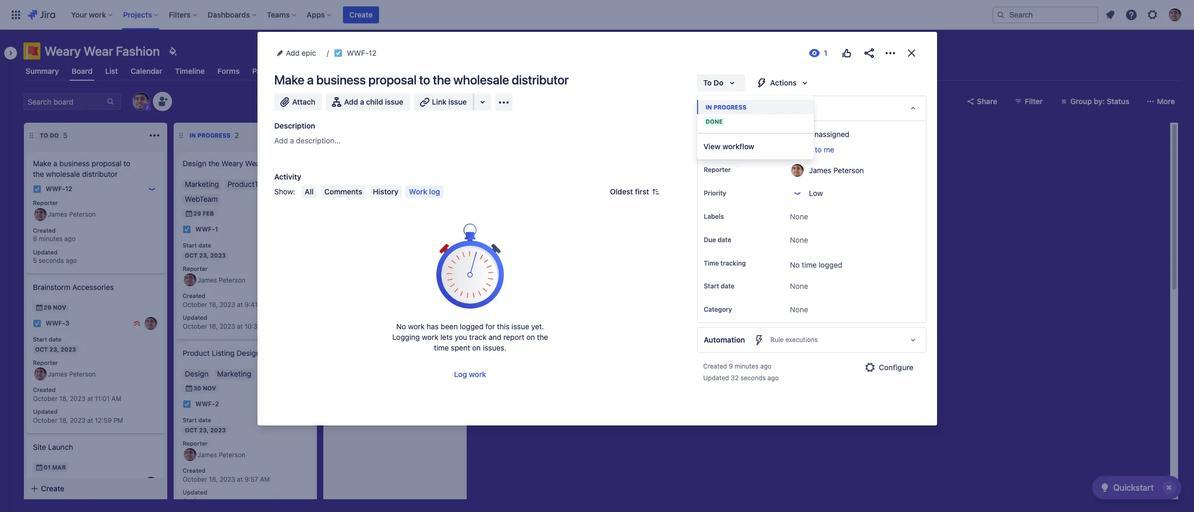 Task type: vqa. For each thing, say whether or not it's contained in the screenshot.
Listing at the left of the page
yes



Task type: locate. For each thing, give the bounding box(es) containing it.
18, up listing
[[209, 322, 218, 330]]

none
[[790, 212, 808, 221], [790, 235, 808, 244], [790, 282, 808, 291], [790, 305, 808, 314]]

1 vertical spatial 12
[[65, 185, 72, 193]]

1 horizontal spatial wwf-12 link
[[347, 47, 377, 59]]

29 february 2024 image
[[185, 209, 193, 218], [185, 209, 193, 218]]

0 vertical spatial create
[[349, 10, 373, 19]]

0 vertical spatial to
[[704, 78, 712, 87]]

0 vertical spatial wwf-12 link
[[347, 47, 377, 59]]

check image
[[1099, 481, 1112, 494]]

start date oct 23, 2023 down wwf-3 link
[[33, 336, 76, 353]]

0 vertical spatial task image
[[33, 185, 41, 193]]

1 vertical spatial wear
[[245, 159, 263, 168]]

at inside 'created october 18, 2023 at 9:41 am'
[[237, 301, 243, 309]]

1 vertical spatial james peterson image
[[144, 477, 157, 490]]

start inside the make a business proposal to the wholesale distributor dialog
[[704, 282, 719, 290]]

menu bar containing all
[[300, 185, 446, 198]]

nov for 30 nov
[[203, 385, 216, 391]]

ago down rule at bottom
[[761, 362, 772, 370]]

to do 5
[[40, 131, 68, 140]]

work inside "log work" button
[[469, 370, 486, 379]]

no for work
[[396, 322, 406, 331]]

29 left the feb
[[193, 210, 201, 217]]

1 horizontal spatial wwf-12
[[347, 48, 377, 57]]

distributor inside make a business proposal to the wholesale distributor
[[82, 169, 118, 178]]

description...
[[296, 136, 341, 145]]

5 down 8 at the left of page
[[33, 257, 37, 265]]

october for brainstorm accessories
[[33, 416, 57, 424]]

task image
[[33, 185, 41, 193], [33, 319, 41, 328]]

0 vertical spatial in
[[706, 104, 712, 110]]

wwf-2 link
[[195, 400, 219, 409]]

create inside primary element
[[349, 10, 373, 19]]

no for time
[[790, 260, 800, 269]]

1 vertical spatial create button
[[24, 479, 167, 498]]

wwf- down 29 feb
[[195, 225, 215, 233]]

start date oct 23, 2023 down wwf-2 link
[[183, 416, 226, 433]]

wholesale inside the make a business proposal to the wholesale distributor dialog
[[454, 72, 509, 87]]

start down wwf-2 link
[[183, 416, 197, 423]]

1 vertical spatial nov
[[203, 385, 216, 391]]

site launch
[[33, 442, 73, 451]]

created inside created october 18, 2023 at 9:57 am
[[183, 467, 205, 474]]

ago inside updated 4 minutes ago
[[214, 497, 225, 505]]

quickstart
[[1114, 483, 1154, 492]]

18, inside created october 18, 2023 at 9:57 am
[[209, 475, 218, 483]]

minutes inside updated 4 minutes ago
[[189, 497, 212, 505]]

5 for wwf-
[[65, 479, 69, 487]]

0 horizontal spatial time
[[434, 343, 449, 352]]

task image for wwf-3
[[33, 319, 41, 328]]

2023 inside created october 18, 2023 at 9:57 am
[[220, 475, 235, 483]]

link issue
[[432, 97, 467, 106]]

0 horizontal spatial nov
[[53, 304, 66, 311]]

am inside created october 18, 2023 at 11:01 am
[[111, 395, 121, 403]]

view workflow button
[[697, 134, 814, 159]]

0 vertical spatial 12
[[369, 48, 377, 57]]

workflow
[[723, 142, 755, 151]]

2 up design the weary wear site
[[235, 131, 239, 140]]

1 horizontal spatial in
[[706, 104, 712, 110]]

show:
[[274, 187, 295, 196]]

0 vertical spatial do
[[714, 78, 724, 87]]

low image
[[148, 185, 156, 193]]

01 march 2024 image
[[35, 463, 44, 472], [35, 463, 44, 472]]

brainstorm
[[33, 283, 70, 292]]

start date oct 23, 2023 for product
[[183, 416, 226, 433]]

wholesale up link web pages and more image
[[454, 72, 509, 87]]

to inside button
[[815, 145, 822, 154]]

wwf- left copy link to issue image
[[347, 48, 369, 57]]

updated for october 18, 2023 at 10:36 am
[[183, 314, 207, 321]]

make inside dialog
[[274, 72, 305, 87]]

0 horizontal spatial make
[[33, 159, 51, 168]]

at left 10:36
[[237, 322, 243, 330]]

task image down 29 november 2023 icon
[[33, 319, 41, 328]]

0 vertical spatial logged
[[819, 260, 843, 269]]

the right with
[[380, 169, 392, 178]]

start down time
[[704, 282, 719, 290]]

am inside updated october 18, 2023 at 10:36 am
[[263, 322, 273, 330]]

am right 9:57
[[260, 475, 270, 483]]

make a business proposal to the wholesale distributor for reporter
[[33, 159, 130, 178]]

0 horizontal spatial distributor
[[82, 169, 118, 178]]

created inside 'created october 18, 2023 at 9:41 am'
[[183, 292, 205, 299]]

issues
[[287, 66, 309, 75]]

wwf- for the wwf-1 link
[[195, 225, 215, 233]]

start down wwf-3 link
[[33, 336, 47, 343]]

issues link
[[284, 62, 311, 81]]

add a child issue
[[344, 97, 403, 106]]

issue
[[385, 97, 403, 106], [449, 97, 467, 106], [512, 322, 529, 331]]

created for created 8 minutes ago
[[33, 227, 56, 234]]

issue right child at the left of page
[[385, 97, 403, 106]]

created up 8 at the left of page
[[33, 227, 56, 234]]

a down 'to do 5' at left top
[[53, 159, 57, 168]]

forms link
[[215, 62, 242, 81]]

logged
[[819, 260, 843, 269], [460, 322, 484, 331]]

reporter left the reporter pin to top. only you can see pinned fields. icon at the top right of page
[[704, 166, 731, 174]]

work
[[408, 322, 425, 331], [422, 332, 439, 342], [469, 370, 486, 379]]

task image left the wwf-5 link
[[33, 479, 41, 488]]

timeline
[[175, 66, 205, 75]]

1 vertical spatial add
[[344, 97, 358, 106]]

start date up category
[[704, 282, 735, 290]]

do up in progress at the right top of the page
[[714, 78, 724, 87]]

make a business proposal to the wholesale distributor inside dialog
[[274, 72, 569, 87]]

0 vertical spatial distributor
[[512, 72, 569, 87]]

created inside created 8 minutes ago
[[33, 227, 56, 234]]

5 inside updated 5 seconds ago
[[33, 257, 37, 265]]

at inside updated october 18, 2023 at 10:36 am
[[237, 322, 243, 330]]

18, up updated october 18, 2023 at 10:36 am
[[209, 301, 218, 309]]

wwf- for wwf-3 link
[[46, 319, 65, 327]]

23, for product
[[199, 426, 209, 433]]

updated for october 18, 2023 at 12:59 pm
[[33, 408, 57, 415]]

do inside dropdown button
[[714, 78, 724, 87]]

1 horizontal spatial create button
[[343, 6, 379, 23]]

1 horizontal spatial 29
[[193, 210, 201, 217]]

the
[[433, 72, 451, 87], [208, 159, 220, 168], [33, 169, 44, 178], [380, 169, 392, 178], [537, 332, 548, 342]]

reporter pin to top. only you can see pinned fields. image
[[733, 166, 742, 174]]

2 vertical spatial minutes
[[189, 497, 212, 505]]

do for to do 5
[[50, 132, 59, 139]]

history
[[373, 187, 399, 196]]

5 for updated
[[33, 257, 37, 265]]

1 vertical spatial business
[[59, 159, 90, 168]]

3 none from the top
[[790, 282, 808, 291]]

rule executions
[[771, 336, 818, 344]]

nov
[[53, 304, 66, 311], [203, 385, 216, 391]]

12:59
[[95, 416, 112, 424]]

9:41
[[245, 301, 258, 309]]

0 horizontal spatial 2
[[215, 400, 219, 408]]

0 vertical spatial proposal
[[369, 72, 417, 87]]

0 vertical spatial on
[[527, 332, 535, 342]]

start date inside the make a business proposal to the wholesale distributor dialog
[[704, 282, 735, 290]]

12
[[369, 48, 377, 57], [65, 185, 72, 193]]

12 inside the make a business proposal to the wholesale distributor dialog
[[369, 48, 377, 57]]

am right 10:36
[[263, 322, 273, 330]]

0 horizontal spatial do
[[50, 132, 59, 139]]

1 vertical spatial do
[[50, 132, 59, 139]]

1 horizontal spatial issue
[[449, 97, 467, 106]]

james peterson image
[[133, 93, 150, 110], [34, 208, 47, 221], [294, 223, 307, 236], [184, 274, 197, 287], [144, 317, 157, 330], [294, 398, 307, 411], [184, 449, 197, 461]]

0 vertical spatial no
[[790, 260, 800, 269]]

log
[[429, 187, 440, 196]]

5 down search board text field on the left of page
[[63, 131, 68, 140]]

no time logged
[[790, 260, 843, 269]]

1 vertical spatial proposal
[[92, 159, 122, 168]]

progress inside the make a business proposal to the wholesale distributor dialog
[[714, 104, 747, 110]]

created october 18, 2023 at 11:01 am
[[33, 386, 121, 403]]

james peterson image
[[34, 368, 47, 381], [144, 477, 157, 490]]

ago for created 8 minutes ago
[[64, 235, 76, 243]]

james up created october 18, 2023 at 11:01 am
[[48, 370, 67, 378]]

menu bar
[[300, 185, 446, 198]]

seconds down created 8 minutes ago
[[39, 257, 64, 265]]

make a business proposal to the wholesale distributor down 'to do 5' at left top
[[33, 159, 130, 178]]

link
[[432, 97, 447, 106]]

updated inside updated october 18, 2023 at 12:59 pm
[[33, 408, 57, 415]]

1 horizontal spatial weary
[[222, 159, 243, 168]]

priority
[[704, 189, 727, 197]]

do down search board text field on the left of page
[[50, 132, 59, 139]]

issue up report
[[512, 322, 529, 331]]

add app image
[[498, 96, 510, 109]]

updated inside updated 4 minutes ago
[[183, 489, 207, 496]]

1 horizontal spatial wear
[[245, 159, 263, 168]]

0 vertical spatial wear
[[84, 44, 113, 58]]

create button inside primary element
[[343, 6, 379, 23]]

seconds right 32
[[741, 374, 766, 382]]

29 up wwf-3
[[44, 304, 51, 311]]

comments button
[[321, 185, 366, 198]]

0 horizontal spatial start date
[[33, 496, 61, 502]]

sweater
[[354, 180, 382, 189]]

no
[[790, 260, 800, 269], [396, 322, 406, 331]]

the down yet.
[[537, 332, 548, 342]]

0 vertical spatial business
[[316, 72, 366, 87]]

october inside 'created october 18, 2023 at 9:41 am'
[[183, 301, 207, 309]]

october inside updated october 18, 2023 at 12:59 pm
[[33, 416, 57, 424]]

october up updated october 18, 2023 at 12:59 pm
[[33, 395, 57, 403]]

wwf-12 link up reports
[[347, 47, 377, 59]]

0 horizontal spatial 29
[[44, 304, 51, 311]]

1 vertical spatial design
[[237, 348, 260, 357]]

0 vertical spatial make a business proposal to the wholesale distributor
[[274, 72, 569, 87]]

updated left 32
[[704, 374, 729, 382]]

1 vertical spatial progress
[[198, 132, 230, 139]]

child
[[366, 97, 383, 106]]

created inside created 9 minutes ago updated 32 seconds ago
[[704, 362, 727, 370]]

at for brainstorm accessories
[[87, 416, 93, 424]]

created 8 minutes ago
[[33, 227, 76, 243]]

wwf- for the wwf-5 link
[[46, 479, 65, 487]]

1 horizontal spatial nov
[[203, 385, 216, 391]]

2023 down 3
[[61, 346, 76, 353]]

menu bar inside the make a business proposal to the wholesale distributor dialog
[[300, 185, 446, 198]]

october inside created october 18, 2023 at 9:57 am
[[183, 475, 207, 483]]

0 horizontal spatial seconds
[[39, 257, 64, 265]]

at left "12:59" on the bottom of the page
[[87, 416, 93, 424]]

at for design the weary wear site
[[237, 301, 243, 309]]

am
[[259, 301, 269, 309], [263, 322, 273, 330], [111, 395, 121, 403], [260, 475, 270, 483]]

1 vertical spatial task image
[[33, 319, 41, 328]]

proposal for description
[[369, 72, 417, 87]]

18, up updated october 18, 2023 at 12:59 pm
[[59, 395, 68, 403]]

1 vertical spatial wwf-12 link
[[46, 185, 72, 194]]

0 vertical spatial start date oct 23, 2023
[[183, 242, 226, 259]]

reporter
[[704, 166, 731, 174], [33, 199, 58, 206], [183, 265, 208, 272], [33, 359, 58, 366], [183, 440, 208, 447]]

1 horizontal spatial make a business proposal to the wholesale distributor
[[274, 72, 569, 87]]

5 down 'mar'
[[65, 479, 69, 487]]

date right due
[[718, 236, 732, 244]]

create banner
[[0, 0, 1195, 30]]

start down the wwf-5 link
[[33, 496, 47, 502]]

2 none from the top
[[790, 235, 808, 244]]

task image
[[334, 49, 343, 57], [183, 225, 191, 234], [183, 400, 191, 408], [33, 479, 41, 488]]

vote options: no one has voted for this issue yet. image
[[841, 47, 853, 59]]

date down wwf-3 link
[[49, 336, 61, 343]]

in progress
[[706, 104, 747, 110]]

1 horizontal spatial on
[[527, 332, 535, 342]]

0 vertical spatial nov
[[53, 304, 66, 311]]

2 horizontal spatial minutes
[[735, 362, 759, 370]]

created october 18, 2023 at 9:41 am
[[183, 292, 269, 309]]

a left child at the left of page
[[360, 97, 364, 106]]

29 november 2023 image
[[35, 303, 44, 312]]

0 vertical spatial done
[[706, 118, 723, 125]]

issue inside no work has been logged for this issue yet. logging work lets you track and report on the time spent on issues.
[[512, 322, 529, 331]]

0 horizontal spatial wear
[[84, 44, 113, 58]]

2023 inside updated october 18, 2023 at 12:59 pm
[[70, 416, 85, 424]]

minutes
[[39, 235, 63, 243], [735, 362, 759, 370], [189, 497, 212, 505]]

2023 up updated october 18, 2023 at 12:59 pm
[[70, 395, 85, 403]]

done down add a child issue button
[[339, 132, 357, 139]]

1 vertical spatial on
[[472, 343, 481, 352]]

29
[[193, 210, 201, 217], [44, 304, 51, 311]]

ago
[[64, 235, 76, 243], [66, 257, 77, 265], [761, 362, 772, 370], [768, 374, 779, 382], [214, 497, 225, 505]]

wear
[[84, 44, 113, 58], [245, 159, 263, 168]]

to
[[704, 78, 712, 87], [40, 132, 48, 139]]

0 horizontal spatial make a business proposal to the wholesale distributor
[[33, 159, 130, 178]]

0 horizontal spatial logged
[[460, 322, 484, 331]]

wear up list
[[84, 44, 113, 58]]

updated for 5 seconds ago
[[33, 248, 57, 255]]

2023 inside 'created october 18, 2023 at 9:41 am'
[[220, 301, 235, 309]]

business
[[316, 72, 366, 87], [59, 159, 90, 168]]

0 vertical spatial seconds
[[39, 257, 64, 265]]

0 horizontal spatial proposal
[[92, 159, 122, 168]]

wwf- down 30 nov
[[195, 400, 215, 408]]

1 horizontal spatial progress
[[714, 104, 747, 110]]

created for created october 18, 2023 at 9:57 am
[[183, 467, 205, 474]]

1 task image from the top
[[33, 185, 41, 193]]

0 vertical spatial wwf-12
[[347, 48, 377, 57]]

created left 9
[[704, 362, 727, 370]]

wwf- for bottommost wwf-12 link
[[46, 185, 65, 193]]

18, for product listing design silos
[[209, 475, 218, 483]]

wwf-12 up created 8 minutes ago
[[46, 185, 72, 193]]

highest image
[[133, 319, 141, 328]]

issue right link at the top left of page
[[449, 97, 467, 106]]

minutes inside created 8 minutes ago
[[39, 235, 63, 243]]

the inside no work has been logged for this issue yet. logging work lets you track and report on the time spent on issues.
[[537, 332, 548, 342]]

peterson
[[834, 165, 864, 174], [69, 210, 96, 218], [219, 276, 246, 284], [69, 370, 96, 378], [219, 451, 246, 459]]

1 horizontal spatial seconds
[[741, 374, 766, 382]]

make a business proposal to the wholesale distributor up link at the top left of page
[[274, 72, 569, 87]]

ago right 32
[[768, 374, 779, 382]]

log work button
[[448, 366, 493, 383]]

do for to do
[[714, 78, 724, 87]]

30 november 2023 image
[[185, 384, 193, 393]]

18, up updated 4 minutes ago
[[209, 475, 218, 483]]

low
[[809, 189, 823, 198]]

task image up created 8 minutes ago
[[33, 185, 41, 193]]

am right '9:41'
[[259, 301, 269, 309]]

0 horizontal spatial progress
[[198, 132, 230, 139]]

1 horizontal spatial 12
[[369, 48, 377, 57]]

attach
[[292, 97, 315, 106]]

october up updated 4 minutes ago
[[183, 475, 207, 483]]

add a description...
[[274, 136, 341, 145]]

a left new
[[357, 159, 361, 168]]

1 horizontal spatial start date
[[704, 282, 735, 290]]

24 october 2023 image
[[335, 194, 343, 203], [335, 194, 343, 203]]

0 horizontal spatial james peterson image
[[34, 368, 47, 381]]

proposal inside make a business proposal to the wholesale distributor
[[92, 159, 122, 168]]

progress down to do dropdown button
[[714, 104, 747, 110]]

0 vertical spatial 23,
[[199, 252, 209, 259]]

start down the wwf-1 link
[[183, 242, 197, 249]]

task image left the wwf-1 link
[[183, 225, 191, 234]]

progress for in progress 2
[[198, 132, 230, 139]]

reporter inside the make a business proposal to the wholesale distributor dialog
[[704, 166, 731, 174]]

a up attach
[[307, 72, 314, 87]]

am for october 18, 2023 at 9:57 am
[[260, 475, 270, 483]]

pillow
[[333, 180, 352, 189]]

add inside add a child issue button
[[344, 97, 358, 106]]

ago inside created 8 minutes ago
[[64, 235, 76, 243]]

ago for updated 5 seconds ago
[[66, 257, 77, 265]]

weary up "board"
[[45, 44, 81, 58]]

proposal inside the make a business proposal to the wholesale distributor dialog
[[369, 72, 417, 87]]

updated for 4 minutes ago
[[183, 489, 207, 496]]

29 nov
[[44, 304, 66, 311]]

distributor inside dialog
[[512, 72, 569, 87]]

0 vertical spatial wholesale
[[454, 72, 509, 87]]

james peterson down me
[[809, 165, 864, 174]]

wwf- down 29 nov
[[46, 319, 65, 327]]

no work has been logged for this issue yet. logging work lets you track and report on the time spent on issues.
[[392, 322, 548, 352]]

ago for created 9 minutes ago updated 32 seconds ago
[[761, 362, 772, 370]]

distributor
[[512, 72, 569, 87], [82, 169, 118, 178]]

0 vertical spatial start date
[[704, 282, 735, 290]]

go
[[333, 169, 341, 178]]

2023 left 10:36
[[220, 322, 235, 330]]

business down 'to do 5' at left top
[[59, 159, 90, 168]]

business inside the make a business proposal to the wholesale distributor dialog
[[316, 72, 366, 87]]

james up created 8 minutes ago
[[48, 210, 67, 218]]

29 for 29 nov
[[44, 304, 51, 311]]

copy link to issue image
[[374, 48, 383, 57]]

1 vertical spatial make a business proposal to the wholesale distributor
[[33, 159, 130, 178]]

at inside created october 18, 2023 at 9:57 am
[[237, 475, 243, 483]]

add down description
[[274, 136, 288, 145]]

wwf-12 link
[[347, 47, 377, 59], [46, 185, 72, 194]]

configure
[[879, 363, 914, 372]]

am for october 18, 2023 at 10:36 am
[[263, 322, 273, 330]]

tab list containing board
[[17, 62, 1188, 81]]

nov up wwf-3
[[53, 304, 66, 311]]

logging
[[392, 332, 420, 342]]

james
[[809, 165, 832, 174], [48, 210, 67, 218], [198, 276, 217, 284], [48, 370, 67, 378], [198, 451, 217, 459]]

to inside dropdown button
[[704, 78, 712, 87]]

progress
[[714, 104, 747, 110], [198, 132, 230, 139]]

1 vertical spatial time
[[434, 343, 449, 352]]

create inside create a new athleisure top to go along with the turtleneck pillow sweater
[[333, 159, 355, 168]]

at inside updated october 18, 2023 at 12:59 pm
[[87, 416, 93, 424]]

1 vertical spatial in
[[190, 132, 196, 139]]

wwf-1 link
[[195, 225, 218, 234]]

quickstart button
[[1092, 476, 1182, 499]]

wholesale inside make a business proposal to the wholesale distributor
[[46, 169, 80, 178]]

1 vertical spatial no
[[396, 322, 406, 331]]

1 vertical spatial distributor
[[82, 169, 118, 178]]

am inside created october 18, 2023 at 9:57 am
[[260, 475, 270, 483]]

wwf-5
[[46, 479, 69, 487]]

18, up launch
[[59, 416, 68, 424]]

ago down created october 18, 2023 at 9:57 am on the left bottom of page
[[214, 497, 225, 505]]

updated inside updated 5 seconds ago
[[33, 248, 57, 255]]

summary link
[[23, 62, 61, 81]]

in inside dialog
[[706, 104, 712, 110]]

23, down the wwf-1 link
[[199, 252, 209, 259]]

unassigned
[[809, 129, 850, 138]]

create button down 'mar'
[[24, 479, 167, 498]]

on
[[527, 332, 535, 342], [472, 343, 481, 352]]

wholesale for description
[[454, 72, 509, 87]]

4 none from the top
[[790, 305, 808, 314]]

progress inside in progress 2
[[198, 132, 230, 139]]

0 horizontal spatial to
[[40, 132, 48, 139]]

18, inside 'created october 18, 2023 at 9:41 am'
[[209, 301, 218, 309]]

1 vertical spatial wholesale
[[46, 169, 80, 178]]

1 vertical spatial work
[[422, 332, 439, 342]]

1 horizontal spatial do
[[714, 78, 724, 87]]

2 vertical spatial start date oct 23, 2023
[[183, 416, 226, 433]]

in
[[706, 104, 712, 110], [190, 132, 196, 139]]

1 vertical spatial logged
[[460, 322, 484, 331]]

0 horizontal spatial wholesale
[[46, 169, 80, 178]]

on down track
[[472, 343, 481, 352]]

peterson down assign to me button on the right top of page
[[834, 165, 864, 174]]

1 vertical spatial 29
[[44, 304, 51, 311]]

james peterson up 'created october 18, 2023 at 9:41 am'
[[198, 276, 246, 284]]

task image for wwf-12
[[33, 185, 41, 193]]

18, inside updated october 18, 2023 at 12:59 pm
[[59, 416, 68, 424]]

make a business proposal to the wholesale distributor dialog
[[257, 32, 937, 425]]

0 vertical spatial time
[[802, 260, 817, 269]]

peterson up created october 18, 2023 at 11:01 am
[[69, 370, 96, 378]]

to inside 'to do 5'
[[40, 132, 48, 139]]

created for created october 18, 2023 at 11:01 am
[[33, 386, 56, 393]]

to for to do 5
[[40, 132, 48, 139]]

in for in progress 2
[[190, 132, 196, 139]]

tab list
[[17, 62, 1188, 81]]

0 horizontal spatial in
[[190, 132, 196, 139]]

add inside add epic popup button
[[286, 48, 300, 57]]

1 horizontal spatial business
[[316, 72, 366, 87]]

wwf-12 link up created 8 minutes ago
[[46, 185, 72, 194]]

2 task image from the top
[[33, 319, 41, 328]]

created october 18, 2023 at 9:57 am
[[183, 467, 270, 483]]

created inside created october 18, 2023 at 11:01 am
[[33, 386, 56, 393]]

make up the attach button on the top
[[274, 72, 305, 87]]

1 vertical spatial minutes
[[735, 362, 759, 370]]

1 vertical spatial seconds
[[741, 374, 766, 382]]

ago inside updated 5 seconds ago
[[66, 257, 77, 265]]

minutes inside created 9 minutes ago updated 32 seconds ago
[[735, 362, 759, 370]]

0 horizontal spatial issue
[[385, 97, 403, 106]]

created
[[33, 227, 56, 234], [183, 292, 205, 299], [704, 362, 727, 370], [33, 386, 56, 393], [183, 467, 205, 474]]

a
[[307, 72, 314, 87], [360, 97, 364, 106], [290, 136, 294, 145], [53, 159, 57, 168], [357, 159, 361, 168]]

29 november 2023 image
[[35, 303, 44, 312]]

newest first image
[[651, 187, 660, 196]]

am inside 'created october 18, 2023 at 9:41 am'
[[259, 301, 269, 309]]

do
[[714, 78, 724, 87], [50, 132, 59, 139]]

reports link
[[320, 62, 351, 81]]

start date
[[704, 282, 735, 290], [33, 496, 61, 502]]

wwf- up created 8 minutes ago
[[46, 185, 65, 193]]

business inside make a business proposal to the wholesale distributor
[[59, 159, 90, 168]]

1 vertical spatial start date oct 23, 2023
[[33, 336, 76, 353]]

a inside button
[[360, 97, 364, 106]]

in inside in progress 2
[[190, 132, 196, 139]]

business up add a child issue button
[[316, 72, 366, 87]]

in down to do
[[706, 104, 712, 110]]

nov for 29 nov
[[53, 304, 66, 311]]

james inside the make a business proposal to the wholesale distributor dialog
[[809, 165, 832, 174]]

jira image
[[28, 8, 55, 21], [28, 8, 55, 21]]

add a child issue button
[[326, 93, 410, 110]]

minutes for 9
[[735, 362, 759, 370]]

4
[[183, 497, 187, 505]]

wwf- inside the make a business proposal to the wholesale distributor dialog
[[347, 48, 369, 57]]

do inside 'to do 5'
[[50, 132, 59, 139]]

task image for wwf-5
[[33, 479, 41, 488]]

1 horizontal spatial wholesale
[[454, 72, 509, 87]]

updated inside updated october 18, 2023 at 10:36 am
[[183, 314, 207, 321]]

weary down in progress 2
[[222, 159, 243, 168]]

first
[[635, 187, 649, 196]]

1 horizontal spatial done
[[706, 118, 723, 125]]

24
[[343, 195, 351, 202]]

2023 inside updated october 18, 2023 at 10:36 am
[[220, 322, 235, 330]]

no inside no work has been logged for this issue yet. logging work lets you track and report on the time spent on issues.
[[396, 322, 406, 331]]

pages link
[[250, 62, 276, 81]]

created for created 9 minutes ago updated 32 seconds ago
[[704, 362, 727, 370]]



Task type: describe. For each thing, give the bounding box(es) containing it.
work for no
[[408, 322, 425, 331]]

listing
[[212, 348, 235, 357]]

0 vertical spatial design
[[183, 159, 206, 168]]

date down wwf-2 link
[[198, 416, 211, 423]]

share image
[[863, 47, 876, 59]]

actions button
[[749, 74, 818, 91]]

log
[[454, 370, 467, 379]]

0 vertical spatial 5
[[63, 131, 68, 140]]

project
[[424, 66, 449, 75]]

oct down wwf-3 link
[[35, 346, 48, 353]]

updated inside created 9 minutes ago updated 32 seconds ago
[[704, 374, 729, 382]]

to inside create a new athleisure top to go along with the turtleneck pillow sweater
[[428, 159, 435, 168]]

1 horizontal spatial time
[[802, 260, 817, 269]]

23, for design
[[199, 252, 209, 259]]

make for reporter
[[33, 159, 51, 168]]

settings
[[451, 66, 480, 75]]

timeline link
[[173, 62, 207, 81]]

1 vertical spatial 2
[[215, 400, 219, 408]]

me
[[824, 145, 835, 154]]

oct down the wwf-1 link
[[185, 252, 198, 259]]

01 mar
[[44, 464, 66, 471]]

minutes for 4
[[189, 497, 212, 505]]

view
[[704, 142, 721, 151]]

2023 down wwf-2 link
[[210, 426, 226, 433]]

accessories
[[72, 283, 114, 292]]

date down the wwf-1 link
[[198, 242, 211, 249]]

james peterson up created october 18, 2023 at 9:57 am on the left bottom of page
[[198, 451, 246, 459]]

along
[[343, 169, 362, 178]]

18, inside created october 18, 2023 at 11:01 am
[[59, 395, 68, 403]]

peterson up created october 18, 2023 at 9:57 am on the left bottom of page
[[219, 451, 246, 459]]

james up created october 18, 2023 at 9:57 am on the left bottom of page
[[198, 451, 217, 459]]

make for description
[[274, 72, 305, 87]]

pages
[[252, 66, 274, 75]]

close image
[[905, 47, 918, 59]]

feb
[[203, 210, 214, 217]]

actions
[[771, 78, 797, 87]]

product
[[183, 348, 210, 357]]

a inside make a business proposal to the wholesale distributor
[[53, 159, 57, 168]]

to do button
[[697, 74, 745, 91]]

1 vertical spatial wwf-12
[[46, 185, 72, 193]]

minutes for 8
[[39, 235, 63, 243]]

wwf-12 inside the make a business proposal to the wholesale distributor dialog
[[347, 48, 377, 57]]

date down time tracking
[[721, 282, 735, 290]]

board
[[72, 66, 93, 75]]

at inside created october 18, 2023 at 11:01 am
[[87, 395, 93, 403]]

new
[[363, 159, 377, 168]]

list link
[[103, 62, 120, 81]]

oct right 24
[[352, 195, 365, 202]]

business for reporter
[[59, 159, 90, 168]]

dismiss quickstart image
[[1161, 479, 1178, 496]]

logged inside no work has been logged for this issue yet. logging work lets you track and report on the time spent on issues.
[[460, 322, 484, 331]]

Search field
[[993, 6, 1099, 23]]

october inside updated october 18, 2023 at 10:36 am
[[183, 322, 207, 330]]

and
[[489, 332, 502, 342]]

8
[[33, 235, 37, 243]]

reporter down the wwf-1 link
[[183, 265, 208, 272]]

wwf- for wwf-12 link within the make a business proposal to the wholesale distributor dialog
[[347, 48, 369, 57]]

created 9 minutes ago updated 32 seconds ago
[[704, 362, 779, 382]]

add for add a child issue
[[344, 97, 358, 106]]

lets
[[441, 332, 453, 342]]

seconds inside updated 5 seconds ago
[[39, 257, 64, 265]]

10:36
[[245, 322, 262, 330]]

description
[[274, 121, 315, 130]]

task image for wwf-1
[[183, 225, 191, 234]]

proposal for reporter
[[92, 159, 122, 168]]

done inside the make a business proposal to the wholesale distributor dialog
[[706, 118, 723, 125]]

wwf-2
[[195, 400, 219, 408]]

weary wear fashion
[[45, 44, 160, 58]]

distributor for reporter
[[82, 169, 118, 178]]

30
[[193, 385, 201, 391]]

issues.
[[483, 343, 507, 352]]

progress for in progress
[[714, 104, 747, 110]]

labels
[[704, 212, 724, 220]]

1 vertical spatial 23,
[[49, 346, 59, 353]]

Search board text field
[[24, 94, 105, 109]]

october for product listing design silos
[[183, 475, 207, 483]]

9
[[729, 362, 733, 370]]

james up 'created october 18, 2023 at 9:41 am'
[[198, 276, 217, 284]]

oct down wwf-2 link
[[185, 426, 198, 433]]

actions image
[[884, 47, 897, 59]]

peterson up created 8 minutes ago
[[69, 210, 96, 218]]

automation
[[704, 335, 745, 344]]

updated october 18, 2023 at 10:36 am
[[183, 314, 273, 330]]

add people image
[[156, 95, 169, 108]]

search image
[[997, 10, 1005, 19]]

history button
[[370, 185, 402, 198]]

list
[[105, 66, 118, 75]]

peterson up 'created october 18, 2023 at 9:41 am'
[[219, 276, 246, 284]]

0 horizontal spatial create button
[[24, 479, 167, 498]]

launch
[[48, 442, 73, 451]]

2 vertical spatial create
[[41, 484, 64, 493]]

29 for 29 feb
[[193, 210, 201, 217]]

01
[[44, 464, 51, 471]]

add epic button
[[274, 47, 319, 59]]

24 oct
[[343, 195, 365, 202]]

james peterson up created october 18, 2023 at 11:01 am
[[48, 370, 96, 378]]

executions
[[786, 336, 818, 344]]

issue inside button
[[449, 97, 467, 106]]

1 horizontal spatial james peterson image
[[144, 477, 157, 490]]

seconds inside created 9 minutes ago updated 32 seconds ago
[[741, 374, 766, 382]]

2023 down 1
[[210, 252, 226, 259]]

assign
[[790, 145, 813, 154]]

at for product listing design silos
[[237, 475, 243, 483]]

date down the wwf-5 link
[[49, 496, 61, 502]]

1 vertical spatial weary
[[222, 159, 243, 168]]

tracking
[[721, 259, 746, 267]]

due
[[704, 236, 716, 244]]

labels pin to top. only you can see pinned fields. image
[[726, 212, 735, 221]]

task image up reports
[[334, 49, 343, 57]]

category
[[704, 306, 732, 314]]

link issue button
[[414, 93, 474, 110]]

1 horizontal spatial logged
[[819, 260, 843, 269]]

distributor for description
[[512, 72, 569, 87]]

design the weary wear site
[[183, 159, 277, 168]]

been
[[441, 322, 458, 331]]

the up link at the top left of page
[[433, 72, 451, 87]]

in progress 2
[[190, 131, 239, 140]]

1 none from the top
[[790, 212, 808, 221]]

0 vertical spatial weary
[[45, 44, 81, 58]]

30 november 2023 image
[[185, 384, 193, 393]]

make a business proposal to the wholesale distributor for description
[[274, 72, 569, 87]]

ago for updated 4 minutes ago
[[214, 497, 225, 505]]

wwf-1
[[195, 225, 218, 233]]

reporter down wwf-3 link
[[33, 359, 58, 366]]

work for log
[[469, 370, 486, 379]]

start date oct 23, 2023 for design
[[183, 242, 226, 259]]

reporter down wwf-2 link
[[183, 440, 208, 447]]

link web pages and more image
[[476, 96, 489, 108]]

a inside create a new athleisure top to go along with the turtleneck pillow sweater
[[357, 159, 361, 168]]

0 vertical spatial 2
[[235, 131, 239, 140]]

oldest first button
[[604, 185, 666, 198]]

0 horizontal spatial 12
[[65, 185, 72, 193]]

october for design the weary wear site
[[183, 301, 207, 309]]

with
[[364, 169, 378, 178]]

18, inside updated october 18, 2023 at 10:36 am
[[209, 322, 218, 330]]

business for description
[[316, 72, 366, 87]]

created for created october 18, 2023 at 9:41 am
[[183, 292, 205, 299]]

top
[[415, 159, 426, 168]]

details element
[[697, 96, 927, 121]]

1 vertical spatial done
[[339, 132, 357, 139]]

for
[[486, 322, 495, 331]]

automation element
[[697, 327, 927, 353]]

configure link
[[858, 359, 920, 376]]

project settings link
[[422, 62, 482, 81]]

due date
[[704, 236, 732, 244]]

1 vertical spatial start date
[[33, 496, 61, 502]]

assign to me
[[790, 145, 835, 154]]

2023 inside created october 18, 2023 at 11:01 am
[[70, 395, 85, 403]]

epic
[[302, 48, 316, 57]]

assignee
[[704, 130, 732, 138]]

comments
[[324, 187, 362, 196]]

time inside no work has been logged for this issue yet. logging work lets you track and report on the time spent on issues.
[[434, 343, 449, 352]]

athleisure
[[379, 159, 413, 168]]

primary element
[[6, 0, 993, 29]]

wwf- for wwf-2 link
[[195, 400, 215, 408]]

to for to do
[[704, 78, 712, 87]]

all
[[305, 187, 314, 196]]

issue inside button
[[385, 97, 403, 106]]

time tracking
[[704, 259, 746, 267]]

add epic
[[286, 48, 316, 57]]

you
[[455, 332, 467, 342]]

peterson inside the make a business proposal to the wholesale distributor dialog
[[834, 165, 864, 174]]

track
[[469, 332, 487, 342]]

the down in progress 2
[[208, 159, 220, 168]]

the inside create a new athleisure top to go along with the turtleneck pillow sweater
[[380, 169, 392, 178]]

wholesale for reporter
[[46, 169, 80, 178]]

18, for design the weary wear site
[[209, 301, 218, 309]]

updated 4 minutes ago
[[183, 489, 225, 505]]

brainstorm accessories
[[33, 283, 114, 292]]

all button
[[302, 185, 317, 198]]

james peterson up created 8 minutes ago
[[48, 210, 96, 218]]

pm
[[113, 416, 123, 424]]

add for add a description...
[[274, 136, 288, 145]]

create a new athleisure top to go along with the turtleneck pillow sweater
[[333, 159, 435, 189]]

task image for wwf-2
[[183, 400, 191, 408]]

am for october 18, 2023 at 11:01 am
[[111, 395, 121, 403]]

turtleneck
[[394, 169, 430, 178]]

32
[[731, 374, 739, 382]]

reporter up created 8 minutes ago
[[33, 199, 58, 206]]

reports
[[322, 66, 349, 75]]

9:57
[[245, 475, 258, 483]]

18, for brainstorm accessories
[[59, 416, 68, 424]]

am for october 18, 2023 at 9:41 am
[[259, 301, 269, 309]]

0 horizontal spatial on
[[472, 343, 481, 352]]

add for add epic
[[286, 48, 300, 57]]

to do
[[704, 78, 724, 87]]

updated 5 seconds ago
[[33, 248, 77, 265]]

work
[[409, 187, 427, 196]]

mar
[[52, 464, 66, 471]]

james peterson inside the make a business proposal to the wholesale distributor dialog
[[809, 165, 864, 174]]

0 vertical spatial james peterson image
[[34, 368, 47, 381]]

in for in progress
[[706, 104, 712, 110]]

a down description
[[290, 136, 294, 145]]

wwf-12 link inside the make a business proposal to the wholesale distributor dialog
[[347, 47, 377, 59]]

updated october 18, 2023 at 12:59 pm
[[33, 408, 123, 424]]

october inside created october 18, 2023 at 11:01 am
[[33, 395, 57, 403]]

the inside make a business proposal to the wholesale distributor
[[33, 169, 44, 178]]



